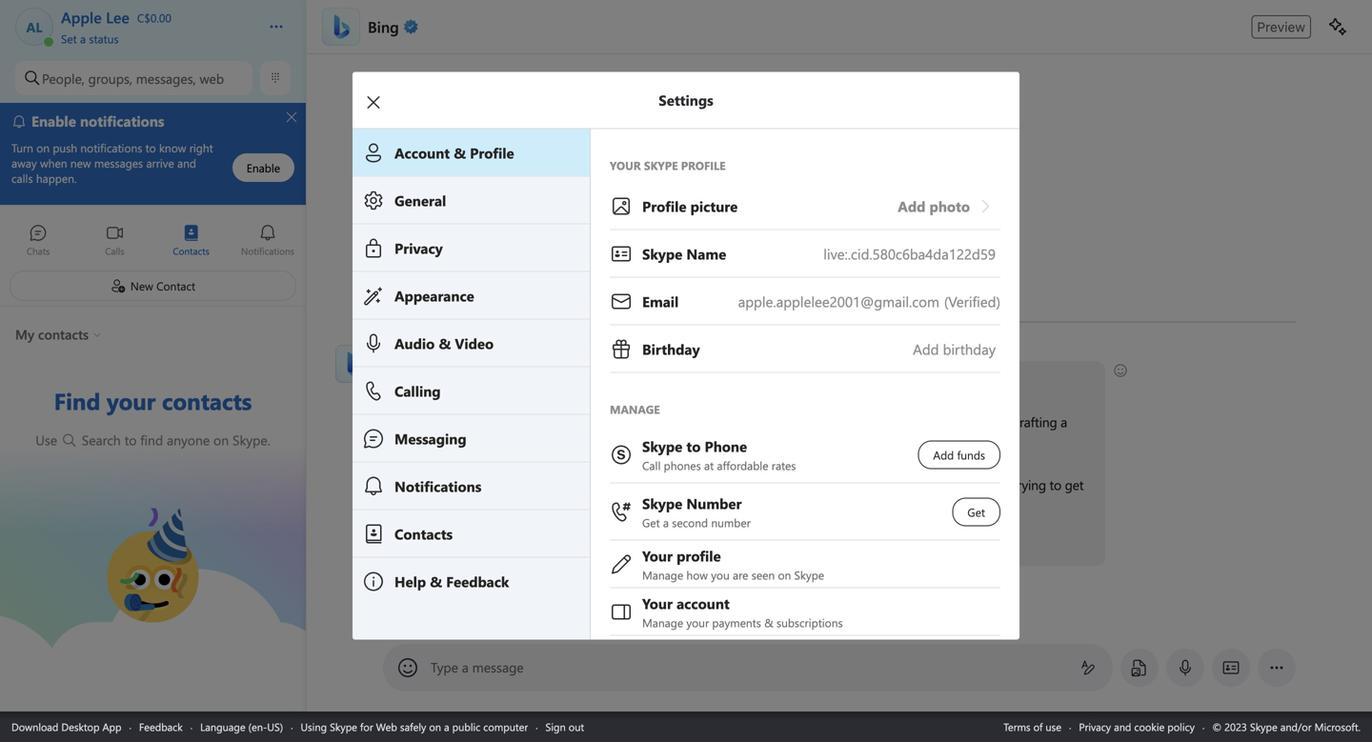 Task type: locate. For each thing, give the bounding box(es) containing it.
set a status
[[61, 31, 119, 46]]

you inside ask me any type of question, like finding vegan restaurants in cambridge, itinerary for your trip to europe or drafting a story for curious kids. in groups, remember to mention me with @bing. i'm an ai preview, so i'm still learning. sometimes i might say something weird. don't get mad at me, i'm just trying to get better! if you want to start over, type
[[404, 539, 426, 557]]

2 horizontal spatial how
[[838, 608, 861, 623]]

you
[[579, 371, 600, 389], [404, 539, 426, 557], [661, 539, 682, 557]]

want left start
[[429, 539, 457, 557]]

1 horizontal spatial i'm
[[514, 476, 531, 494]]

1 vertical spatial groups,
[[533, 434, 576, 452]]

and
[[623, 539, 647, 557]]

download desktop app
[[11, 720, 122, 734]]

i inside ask me any type of question, like finding vegan restaurants in cambridge, itinerary for your trip to europe or drafting a story for curious kids. in groups, remember to mention me with @bing. i'm an ai preview, so i'm still learning. sometimes i might say something weird. don't get mad at me, i'm just trying to get better! if you want to start over, type
[[676, 476, 680, 494]]

0 horizontal spatial you
[[404, 539, 426, 557]]

joke
[[611, 608, 632, 623]]

i'm right me,
[[968, 476, 985, 494]]

0 vertical spatial type
[[463, 413, 488, 431]]

ask
[[394, 413, 414, 431]]

a right bake
[[913, 608, 919, 623]]

apple.applelee2001@gmail.com
[[738, 292, 939, 311]]

1 horizontal spatial groups,
[[533, 434, 576, 452]]

2 horizontal spatial you
[[661, 539, 682, 557]]

a left joke
[[602, 608, 608, 623]]

message
[[472, 658, 524, 676]]

pm
[[435, 344, 452, 359]]

1 horizontal spatial want
[[685, 539, 713, 557]]

0 vertical spatial for
[[866, 413, 882, 431]]

a inside ask me any type of question, like finding vegan restaurants in cambridge, itinerary for your trip to europe or drafting a story for curious kids. in groups, remember to mention me with @bing. i'm an ai preview, so i'm still learning. sometimes i might say something weird. don't get mad at me, i'm just trying to get better! if you want to start over, type
[[1061, 413, 1067, 431]]

i right can at the left
[[544, 371, 547, 389]]

party
[[96, 508, 131, 529]]

just left trying
[[989, 476, 1009, 494]]

2 vertical spatial i
[[881, 608, 884, 623]]

how left did
[[664, 608, 687, 623]]

finding
[[584, 413, 624, 431]]

2 horizontal spatial i'm
[[968, 476, 985, 494]]

search to find anyone on skype.
[[78, 431, 270, 449]]

a right type
[[462, 658, 469, 676]]

how inside button
[[838, 608, 861, 623]]

@bing.
[[758, 434, 798, 452]]

using skype for web safely on a public computer
[[301, 720, 528, 734]]

groups,
[[88, 69, 132, 87], [533, 434, 576, 452]]

0 horizontal spatial of
[[491, 413, 502, 431]]

1 vertical spatial of
[[1034, 720, 1043, 734]]

1 want from the left
[[429, 539, 457, 557]]

1 vertical spatial just
[[839, 539, 859, 557]]

in
[[519, 434, 529, 452]]

how
[[491, 371, 517, 389], [664, 608, 687, 623], [838, 608, 861, 623]]

i right 'do'
[[881, 608, 884, 623]]

me left any
[[417, 413, 435, 431]]

universe
[[728, 608, 770, 623]]

1 vertical spatial on
[[429, 720, 441, 734]]

of left use at bottom
[[1034, 720, 1043, 734]]

language (en-us)
[[200, 720, 283, 734]]

on right safely
[[429, 720, 441, 734]]

for left web in the bottom of the page
[[360, 720, 373, 734]]

mad
[[900, 476, 926, 494]]

i'm right so
[[514, 476, 531, 494]]

say
[[720, 476, 739, 494]]

tell
[[564, 608, 581, 623]]

report
[[863, 539, 898, 557]]

0 horizontal spatial type
[[463, 413, 488, 431]]

feedback link
[[139, 720, 183, 734]]

2 vertical spatial for
[[360, 720, 373, 734]]

type right over,
[[535, 539, 560, 557]]

1 horizontal spatial of
[[1034, 720, 1043, 734]]

kids.
[[490, 434, 515, 452]]

safely
[[400, 720, 426, 734]]

get right trying
[[1065, 476, 1084, 494]]

just left report
[[839, 539, 859, 557]]

computer
[[483, 720, 528, 734]]

on left skype.
[[214, 431, 229, 449]]

1 vertical spatial i
[[676, 476, 680, 494]]

live:.cid.580c6ba4da122d59
[[824, 244, 996, 263]]

1 horizontal spatial for
[[426, 434, 442, 452]]

hey,
[[394, 371, 418, 389]]

for
[[866, 413, 882, 431], [426, 434, 442, 452], [360, 720, 373, 734]]

0 vertical spatial groups,
[[88, 69, 132, 87]]

for right story
[[426, 434, 442, 452]]

of up kids.
[[491, 413, 502, 431]]

1 horizontal spatial bing
[[457, 371, 484, 389]]

0 vertical spatial i
[[544, 371, 547, 389]]

bing
[[368, 16, 399, 37], [457, 371, 484, 389]]

in
[[732, 413, 743, 431]]

type
[[431, 658, 458, 676]]

0 horizontal spatial on
[[214, 431, 229, 449]]

of
[[491, 413, 502, 431], [1034, 720, 1043, 734]]

just
[[989, 476, 1009, 494], [839, 539, 859, 557]]

if
[[394, 539, 401, 557]]

how did the universe begin?
[[664, 608, 806, 623]]

web
[[376, 720, 397, 734]]

2 horizontal spatial i
[[881, 608, 884, 623]]

groups, down like
[[533, 434, 576, 452]]

me
[[417, 413, 435, 431], [708, 434, 727, 452], [759, 539, 777, 557], [584, 608, 599, 623]]

how do i bake a cake? button
[[826, 600, 962, 631]]

concern.
[[912, 539, 960, 557]]

(openhands)
[[965, 537, 1037, 555]]

how right the !
[[491, 371, 517, 389]]

tab list
[[0, 215, 306, 268]]

how do i bake a cake?
[[838, 608, 949, 623]]

with
[[730, 434, 754, 452]]

.
[[617, 539, 620, 557]]

1 horizontal spatial how
[[664, 608, 687, 623]]

to left start
[[460, 539, 472, 557]]

groups, down status
[[88, 69, 132, 87]]

account & profile dialog
[[353, 71, 1048, 731]]

how inside button
[[664, 608, 687, 623]]

people, groups, messages, web
[[42, 69, 224, 87]]

get
[[878, 476, 897, 494], [1065, 476, 1084, 494]]

i'm left an
[[394, 476, 411, 494]]

0 horizontal spatial get
[[878, 476, 897, 494]]

0 vertical spatial just
[[989, 476, 1009, 494]]

0 horizontal spatial want
[[429, 539, 457, 557]]

1 horizontal spatial i
[[676, 476, 680, 494]]

i left "might"
[[676, 476, 680, 494]]

drafting
[[1012, 413, 1057, 431]]

hey, this is bing ! how can i help you today?
[[394, 371, 645, 389]]

how left 'do'
[[838, 608, 861, 623]]

0 horizontal spatial i
[[544, 371, 547, 389]]

newtopic . and if you want to give me feedback, just report a concern.
[[563, 539, 963, 557]]

to down vegan
[[642, 434, 654, 452]]

get left mad
[[878, 476, 897, 494]]

use
[[35, 431, 61, 449]]

0 vertical spatial of
[[491, 413, 502, 431]]

start
[[476, 539, 501, 557]]

bake
[[887, 608, 910, 623]]

want left give
[[685, 539, 713, 557]]

so
[[497, 476, 510, 494]]

1 horizontal spatial get
[[1065, 476, 1084, 494]]

using skype for web safely on a public computer link
[[301, 720, 528, 734]]

0 vertical spatial bing
[[368, 16, 399, 37]]

download
[[11, 720, 58, 734]]

4:23
[[411, 344, 432, 359]]

0 horizontal spatial groups,
[[88, 69, 132, 87]]

2 want from the left
[[685, 539, 713, 557]]

for left your
[[866, 413, 882, 431]]

a right report
[[902, 539, 908, 557]]

help
[[551, 371, 576, 389]]

1 horizontal spatial just
[[989, 476, 1009, 494]]

a right drafting
[[1061, 413, 1067, 431]]

1 get from the left
[[878, 476, 897, 494]]

to left give
[[717, 539, 728, 557]]

1 vertical spatial type
[[535, 539, 560, 557]]

any
[[439, 413, 459, 431]]

1 horizontal spatial on
[[429, 720, 441, 734]]

to right trying
[[1050, 476, 1062, 494]]

i
[[544, 371, 547, 389], [676, 476, 680, 494], [881, 608, 884, 623]]

search
[[82, 431, 121, 449]]

me right the 'tell'
[[584, 608, 599, 623]]

i'm
[[394, 476, 411, 494], [514, 476, 531, 494], [968, 476, 985, 494]]

vegan
[[628, 413, 662, 431]]

cambridge,
[[746, 413, 812, 431]]

0 horizontal spatial i'm
[[394, 476, 411, 494]]

type up curious
[[463, 413, 488, 431]]

bing,
[[383, 344, 408, 359]]

1 i'm from the left
[[394, 476, 411, 494]]



Task type: describe. For each thing, give the bounding box(es) containing it.
at
[[929, 476, 940, 494]]

how for how do i bake a cake?
[[838, 608, 861, 623]]

me left with on the right
[[708, 434, 727, 452]]

of inside ask me any type of question, like finding vegan restaurants in cambridge, itinerary for your trip to europe or drafting a story for curious kids. in groups, remember to mention me with @bing. i'm an ai preview, so i'm still learning. sometimes i might say something weird. don't get mad at me, i'm just trying to get better! if you want to start over, type
[[491, 413, 502, 431]]

an
[[415, 476, 429, 494]]

Type a message text field
[[431, 658, 1065, 678]]

groups, inside people, groups, messages, web button
[[88, 69, 132, 87]]

(smileeyes)
[[647, 370, 709, 387]]

terms of use link
[[1004, 720, 1062, 734]]

a left public
[[444, 720, 449, 734]]

like
[[562, 413, 581, 431]]

find
[[140, 431, 163, 449]]

policy
[[1168, 720, 1195, 734]]

1 vertical spatial bing
[[457, 371, 484, 389]]

something
[[742, 476, 803, 494]]

sign out
[[546, 720, 584, 734]]

me,
[[944, 476, 964, 494]]

1 horizontal spatial type
[[535, 539, 560, 557]]

terms
[[1004, 720, 1031, 734]]

privacy and cookie policy
[[1079, 720, 1195, 734]]

or
[[996, 413, 1009, 431]]

preview
[[1257, 19, 1306, 35]]

preview,
[[447, 476, 494, 494]]

tell me a joke
[[564, 608, 632, 623]]

sign out link
[[546, 720, 584, 734]]

0 horizontal spatial just
[[839, 539, 859, 557]]

feedback
[[139, 720, 183, 734]]

how did the universe begin? button
[[652, 600, 818, 631]]

question,
[[506, 413, 558, 431]]

newtopic
[[563, 539, 617, 557]]

use
[[1046, 720, 1062, 734]]

to left find
[[124, 431, 137, 449]]

status
[[89, 31, 119, 46]]

language (en-us) link
[[200, 720, 283, 734]]

us)
[[267, 720, 283, 734]]

set
[[61, 31, 77, 46]]

ai
[[432, 476, 444, 494]]

skype
[[330, 720, 357, 734]]

weird.
[[807, 476, 840, 494]]

3 i'm from the left
[[968, 476, 985, 494]]

2 horizontal spatial for
[[866, 413, 882, 431]]

and
[[1114, 720, 1132, 734]]

out
[[569, 720, 584, 734]]

sign
[[546, 720, 566, 734]]

web
[[200, 69, 224, 87]]

1 vertical spatial for
[[426, 434, 442, 452]]

better!
[[394, 497, 431, 515]]

curious
[[445, 434, 486, 452]]

2 get from the left
[[1065, 476, 1084, 494]]

the
[[709, 608, 725, 623]]

type a message
[[431, 658, 524, 676]]

europe
[[953, 413, 993, 431]]

a right the set
[[80, 31, 86, 46]]

this
[[421, 371, 442, 389]]

desktop
[[61, 720, 100, 734]]

just inside ask me any type of question, like finding vegan restaurants in cambridge, itinerary for your trip to europe or drafting a story for curious kids. in groups, remember to mention me with @bing. i'm an ai preview, so i'm still learning. sometimes i might say something weird. don't get mad at me, i'm just trying to get better! if you want to start over, type
[[989, 476, 1009, 494]]

2 i'm from the left
[[514, 476, 531, 494]]

mention
[[657, 434, 705, 452]]

remember
[[579, 434, 638, 452]]

begin?
[[773, 608, 806, 623]]

me inside button
[[584, 608, 599, 623]]

people, groups, messages, web button
[[15, 61, 253, 95]]

itinerary
[[816, 413, 862, 431]]

ask me any type of question, like finding vegan restaurants in cambridge, itinerary for your trip to europe or drafting a story for curious kids. in groups, remember to mention me with @bing. i'm an ai preview, so i'm still learning. sometimes i might say something weird. don't get mad at me, i'm just trying to get better! if you want to start over, type
[[394, 413, 1087, 557]]

me right give
[[759, 539, 777, 557]]

bing, 4:23 pm
[[383, 344, 452, 359]]

if
[[650, 539, 657, 557]]

might
[[683, 476, 717, 494]]

set a status button
[[61, 27, 250, 46]]

i inside button
[[881, 608, 884, 623]]

sometimes
[[609, 476, 673, 494]]

0 vertical spatial on
[[214, 431, 229, 449]]

messages,
[[136, 69, 196, 87]]

0 horizontal spatial how
[[491, 371, 517, 389]]

still
[[535, 476, 553, 494]]

cake?
[[922, 608, 949, 623]]

want inside ask me any type of question, like finding vegan restaurants in cambridge, itinerary for your trip to europe or drafting a story for curious kids. in groups, remember to mention me with @bing. i'm an ai preview, so i'm still learning. sometimes i might say something weird. don't get mad at me, i'm just trying to get better! if you want to start over, type
[[429, 539, 457, 557]]

feedback,
[[780, 539, 835, 557]]

to right trip
[[937, 413, 949, 431]]

(en-
[[248, 720, 267, 734]]

0 horizontal spatial for
[[360, 720, 373, 734]]

using
[[301, 720, 327, 734]]

do
[[864, 608, 878, 623]]

how for how did the universe begin?
[[664, 608, 687, 623]]

public
[[452, 720, 481, 734]]

terms of use
[[1004, 720, 1062, 734]]

trip
[[914, 413, 934, 431]]

your
[[885, 413, 911, 431]]

tell me a joke button
[[552, 600, 644, 631]]

groups, inside ask me any type of question, like finding vegan restaurants in cambridge, itinerary for your trip to europe or drafting a story for curious kids. in groups, remember to mention me with @bing. i'm an ai preview, so i'm still learning. sometimes i might say something weird. don't get mad at me, i'm just trying to get better! if you want to start over, type
[[533, 434, 576, 452]]

1 horizontal spatial you
[[579, 371, 600, 389]]

is
[[445, 371, 454, 389]]

trying
[[1013, 476, 1046, 494]]

cookie
[[1134, 720, 1165, 734]]

don't
[[844, 476, 875, 494]]

people,
[[42, 69, 85, 87]]

over,
[[505, 539, 531, 557]]

0 horizontal spatial bing
[[368, 16, 399, 37]]

restaurants
[[666, 413, 729, 431]]

did
[[690, 608, 706, 623]]



Task type: vqa. For each thing, say whether or not it's contained in the screenshot.
Language
yes



